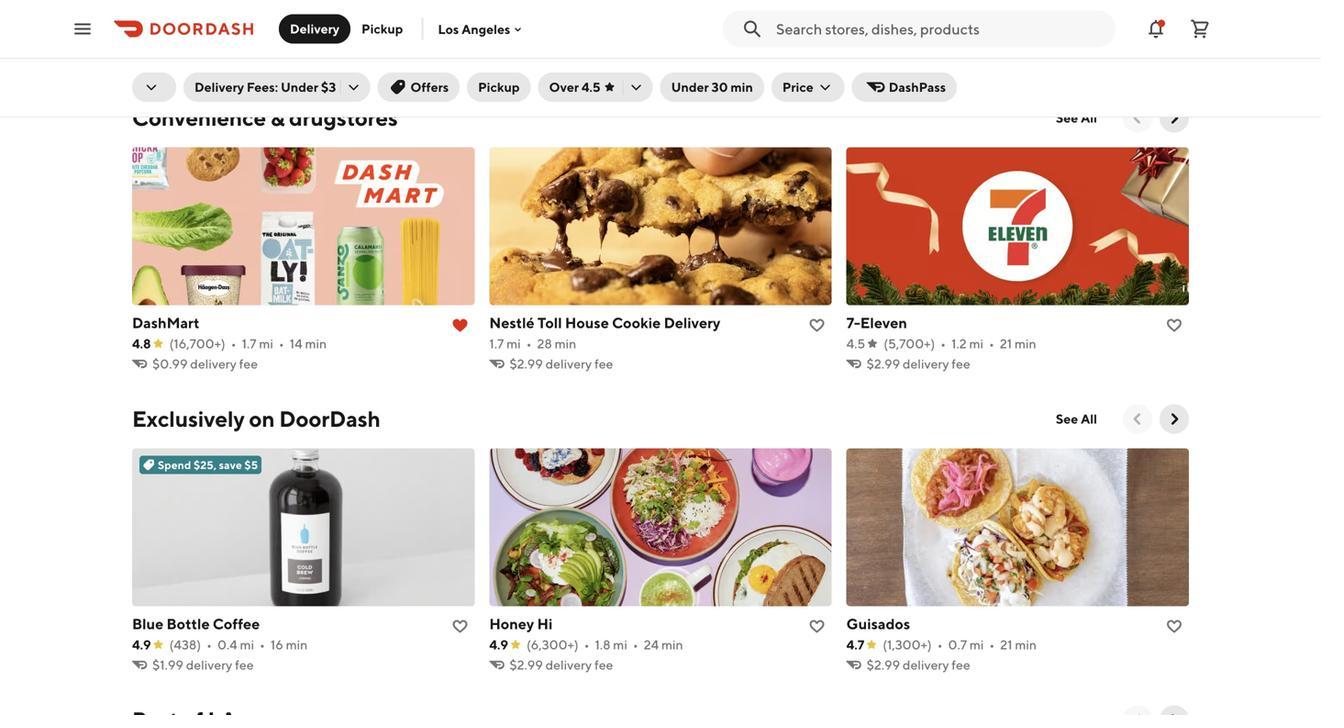Task type: locate. For each thing, give the bounding box(es) containing it.
under 30 min
[[672, 79, 753, 95]]

0 vertical spatial $0.99 delivery fee
[[152, 55, 258, 70]]

next button of carousel image for exclusively on doordash
[[1166, 410, 1184, 428]]

4.5 right over
[[582, 79, 601, 95]]

fees:
[[247, 79, 278, 95]]

$2.99 for 7-eleven
[[867, 356, 901, 371]]

fee down • 0.4 mi • 36 min
[[952, 55, 971, 70]]

1 vertical spatial $0.99
[[152, 356, 188, 371]]

4.7 for nijiya market
[[847, 35, 865, 50]]

next button of carousel image down notification bell image
[[1166, 109, 1184, 127]]

0.4 down market
[[926, 35, 946, 50]]

0 vertical spatial see
[[1056, 110, 1079, 125]]

min right 16 on the bottom left of the page
[[286, 637, 308, 652]]

1 see all from the top
[[1056, 110, 1098, 125]]

• 0.7 mi • 21 min
[[938, 637, 1037, 652]]

fee down the 1.8
[[595, 657, 614, 672]]

min down shop
[[270, 35, 291, 50]]

mi right "1.2" at the right of page
[[970, 336, 984, 351]]

• right "1.2" at the right of page
[[989, 336, 995, 351]]

2 $0.99 from the top
[[152, 356, 188, 371]]

delivery right cookie
[[664, 314, 721, 331]]

mi for 7-eleven
[[970, 336, 984, 351]]

1 vertical spatial $0.99 delivery fee
[[152, 356, 258, 371]]

delivery for restaurant depot
[[546, 55, 592, 70]]

0 horizontal spatial under
[[281, 79, 319, 95]]

2 horizontal spatial delivery
[[664, 314, 721, 331]]

• left 16 on the bottom left of the page
[[260, 637, 265, 652]]

see for doordash
[[1056, 411, 1079, 426]]

1 horizontal spatial 4.5
[[847, 336, 866, 351]]

min for blue bottle coffee
[[286, 637, 308, 652]]

•
[[196, 35, 201, 50], [244, 35, 249, 50], [915, 35, 921, 50], [968, 35, 974, 50], [231, 336, 236, 351], [279, 336, 284, 351], [527, 336, 532, 351], [941, 336, 946, 351], [989, 336, 995, 351], [207, 637, 212, 652], [260, 637, 265, 652], [584, 637, 590, 652], [633, 637, 639, 652], [938, 637, 943, 652], [990, 637, 995, 652]]

fee for blue bottle coffee
[[235, 657, 254, 672]]

min right 0.7
[[1016, 637, 1037, 652]]

see all link for doordash
[[1045, 404, 1109, 434]]

mi left 36
[[949, 35, 963, 50]]

next button of carousel image right previous button of carousel icon
[[1166, 410, 1184, 428]]

min inside nestlé toll house cookie delivery 1.7 mi • 28 min
[[555, 336, 577, 351]]

1 vertical spatial delivery
[[195, 79, 244, 95]]

fee down 0.7
[[952, 657, 971, 672]]

see all link
[[1045, 103, 1109, 133], [1045, 404, 1109, 434]]

4.9
[[132, 35, 151, 50], [132, 637, 151, 652], [490, 637, 509, 652]]

fee
[[239, 55, 258, 70], [595, 55, 614, 70], [952, 55, 971, 70], [239, 356, 258, 371], [595, 356, 614, 371], [952, 356, 971, 371], [235, 657, 254, 672], [595, 657, 614, 672], [952, 657, 971, 672]]

$25,
[[194, 458, 217, 471]]

delivery down (1,300+)
[[903, 657, 950, 672]]

0.4
[[926, 35, 946, 50], [218, 637, 237, 652]]

0 vertical spatial 4.5
[[582, 79, 601, 95]]

$2.99 delivery fee up dashpass
[[867, 55, 971, 70]]

2 next button of carousel image from the top
[[1166, 410, 1184, 428]]

under inside button
[[672, 79, 709, 95]]

4.9 down afters
[[132, 35, 151, 50]]

1.7 down nestlé
[[490, 336, 504, 351]]

$0.99 delivery fee down the (21)
[[152, 55, 258, 70]]

$0.99 for dashmart
[[152, 356, 188, 371]]

$2.99 down 28 at left
[[510, 356, 543, 371]]

• left 28 at left
[[527, 336, 532, 351]]

0 vertical spatial pickup
[[362, 21, 403, 36]]

36
[[979, 35, 994, 50]]

0 horizontal spatial 4.5
[[582, 79, 601, 95]]

0 vertical spatial pickup button
[[351, 14, 414, 44]]

doordash
[[279, 406, 381, 432]]

delivery inside the delivery button
[[290, 21, 340, 36]]

afters
[[132, 13, 174, 30]]

21 right "1.2" at the right of page
[[1000, 336, 1013, 351]]

1.7
[[207, 35, 222, 50], [242, 336, 257, 351], [490, 336, 504, 351]]

delivery down the (5,700+) in the right top of the page
[[903, 356, 950, 371]]

min for guisados
[[1016, 637, 1037, 652]]

1 vertical spatial previous button of carousel image
[[1129, 711, 1147, 715]]

1 vertical spatial see all
[[1056, 411, 1098, 426]]

delivery button
[[279, 14, 351, 44]]

• 1.7 mi • 21 min
[[196, 35, 291, 50]]

1 vertical spatial pickup button
[[467, 73, 531, 102]]

pickup
[[362, 21, 403, 36], [478, 79, 520, 95]]

$2.99 down the (5,700+) in the right top of the page
[[867, 356, 901, 371]]

1.2
[[952, 336, 967, 351]]

$2.99 down (1,300+)
[[867, 657, 901, 672]]

4.5
[[582, 79, 601, 95], [847, 336, 866, 351]]

blue bottle coffee
[[132, 615, 260, 632]]

fee up over 4.5 button
[[595, 55, 614, 70]]

delivery right shop
[[290, 21, 340, 36]]

mi right the 1.8
[[613, 637, 628, 652]]

0 vertical spatial see all link
[[1045, 103, 1109, 133]]

1.7 inside nestlé toll house cookie delivery 1.7 mi • 28 min
[[490, 336, 504, 351]]

2 vertical spatial 21
[[1001, 637, 1013, 652]]

1.8
[[595, 637, 611, 652]]

1 4.7 from the top
[[847, 35, 865, 50]]

0.4 down coffee
[[218, 637, 237, 652]]

$0.99 down the (16,700+)
[[152, 356, 188, 371]]

1 vertical spatial 4.7
[[847, 637, 865, 652]]

honey
[[490, 615, 534, 632]]

21 right 0.7
[[1001, 637, 1013, 652]]

• up the $1.99 delivery fee
[[207, 637, 212, 652]]

2 $0.99 delivery fee from the top
[[152, 356, 258, 371]]

previous button of carousel image down notification bell image
[[1129, 109, 1147, 127]]

min inside button
[[731, 79, 753, 95]]

1 see from the top
[[1056, 110, 1079, 125]]

delivery down • 1.7 mi • 21 min
[[190, 55, 237, 70]]

price button
[[772, 73, 845, 102]]

1 horizontal spatial under
[[672, 79, 709, 95]]

pickup down $3.99
[[478, 79, 520, 95]]

1 all from the top
[[1081, 110, 1098, 125]]

4.7 for guisados
[[847, 637, 865, 652]]

0 vertical spatial 0.4
[[926, 35, 946, 50]]

mi for nijiya market
[[949, 35, 963, 50]]

exclusively on doordash link
[[132, 404, 381, 434]]

open menu image
[[72, 18, 94, 40]]

4.9 for blue bottle coffee
[[132, 637, 151, 652]]

21 down shop
[[255, 35, 267, 50]]

(116)
[[883, 35, 910, 50]]

see all link for drugstores
[[1045, 103, 1109, 133]]

all
[[1081, 110, 1098, 125], [1081, 411, 1098, 426]]

convenience & drugstores link
[[132, 103, 398, 133]]

0 vertical spatial delivery
[[290, 21, 340, 36]]

0.4 for bottle
[[218, 637, 237, 652]]

0 vertical spatial all
[[1081, 110, 1098, 125]]

mi
[[224, 35, 238, 50], [949, 35, 963, 50], [259, 336, 273, 351], [507, 336, 521, 351], [970, 336, 984, 351], [240, 637, 254, 652], [613, 637, 628, 652], [970, 637, 984, 652]]

delivery down (438)
[[186, 657, 233, 672]]

4.7 down nijiya
[[847, 35, 865, 50]]

over 4.5
[[549, 79, 601, 95]]

2 previous button of carousel image from the top
[[1129, 711, 1147, 715]]

2 4.7 from the top
[[847, 637, 865, 652]]

los angeles button
[[438, 21, 525, 36]]

• down market
[[915, 35, 921, 50]]

• right 0.7
[[990, 637, 995, 652]]

dashpass button
[[852, 73, 957, 102]]

min for afters ice cream shop
[[270, 35, 291, 50]]

0 horizontal spatial pickup button
[[351, 14, 414, 44]]

0 items, open order cart image
[[1190, 18, 1212, 40]]

0 horizontal spatial delivery
[[195, 79, 244, 95]]

min for nijiya market
[[997, 35, 1019, 50]]

offers button
[[378, 73, 460, 102]]

0 vertical spatial see all
[[1056, 110, 1098, 125]]

1 vertical spatial 4.5
[[847, 336, 866, 351]]

under
[[281, 79, 319, 95], [672, 79, 709, 95]]

1 $0.99 from the top
[[152, 55, 188, 70]]

2 under from the left
[[672, 79, 709, 95]]

fee for dashmart
[[239, 356, 258, 371]]

min right 30
[[731, 79, 753, 95]]

next button of carousel image
[[1166, 711, 1184, 715]]

1 vertical spatial 0.4
[[218, 637, 237, 652]]

0 vertical spatial $0.99
[[152, 55, 188, 70]]

21
[[255, 35, 267, 50], [1000, 336, 1013, 351], [1001, 637, 1013, 652]]

$2.99 delivery fee down (1,300+)
[[867, 657, 971, 672]]

nestlé toll house cookie delivery 1.7 mi • 28 min
[[490, 314, 721, 351]]

under left 30
[[672, 79, 709, 95]]

$2.99 delivery fee for 7-eleven
[[867, 356, 971, 371]]

min right 28 at left
[[555, 336, 577, 351]]

$2.99 delivery fee
[[867, 55, 971, 70], [510, 356, 614, 371], [867, 356, 971, 371], [510, 657, 614, 672], [867, 657, 971, 672]]

$2.99 down (6,300+)
[[510, 657, 543, 672]]

1 vertical spatial 21
[[1000, 336, 1013, 351]]

1.7 left the 14
[[242, 336, 257, 351]]

1 horizontal spatial pickup button
[[467, 73, 531, 102]]

4.9 down blue
[[132, 637, 151, 652]]

$2.99 for guisados
[[867, 657, 901, 672]]

all for exclusively on doordash
[[1081, 411, 1098, 426]]

$0.99 down the (21)
[[152, 55, 188, 70]]

coffee
[[213, 615, 260, 632]]

mi down nestlé
[[507, 336, 521, 351]]

see
[[1056, 110, 1079, 125], [1056, 411, 1079, 426]]

0 vertical spatial previous button of carousel image
[[1129, 109, 1147, 127]]

pickup button
[[351, 14, 414, 44], [467, 73, 531, 102]]

mi right 0.7
[[970, 637, 984, 652]]

delivery
[[190, 55, 237, 70], [546, 55, 592, 70], [903, 55, 950, 70], [190, 356, 237, 371], [546, 356, 592, 371], [903, 356, 950, 371], [186, 657, 233, 672], [546, 657, 592, 672], [903, 657, 950, 672]]

nestlé
[[490, 314, 535, 331]]

cream
[[201, 13, 247, 30]]

fee down • 1.7 mi • 14 min
[[239, 356, 258, 371]]

delivery for nestlé toll house cookie delivery
[[546, 356, 592, 371]]

$0.99 delivery fee
[[152, 55, 258, 70], [152, 356, 258, 371]]

min
[[270, 35, 291, 50], [997, 35, 1019, 50], [731, 79, 753, 95], [305, 336, 327, 351], [555, 336, 577, 351], [1015, 336, 1037, 351], [286, 637, 308, 652], [662, 637, 684, 652], [1016, 637, 1037, 652]]

previous button of carousel image left next button of carousel image on the bottom
[[1129, 711, 1147, 715]]

offers
[[411, 79, 449, 95]]

1 next button of carousel image from the top
[[1166, 109, 1184, 127]]

pickup button down $3.99
[[467, 73, 531, 102]]

1 horizontal spatial 1.7
[[242, 336, 257, 351]]

min right the 14
[[305, 336, 327, 351]]

$2.99 delivery fee for guisados
[[867, 657, 971, 672]]

21 for doordash
[[1001, 637, 1013, 652]]

fee down • 1.7 mi • 21 min
[[239, 55, 258, 70]]

delivery up dashpass
[[903, 55, 950, 70]]

toll
[[538, 314, 562, 331]]

delivery
[[290, 21, 340, 36], [195, 79, 244, 95], [664, 314, 721, 331]]

mi left the 14
[[259, 336, 273, 351]]

delivery down 28 at left
[[546, 356, 592, 371]]

$2.99 delivery fee down (6,300+)
[[510, 657, 614, 672]]

1.7 down afters ice cream shop
[[207, 35, 222, 50]]

4.7
[[847, 35, 865, 50], [847, 637, 865, 652]]

4.9 down honey
[[490, 637, 509, 652]]

4.7 down guisados
[[847, 637, 865, 652]]

• left 36
[[968, 35, 974, 50]]

1 previous button of carousel image from the top
[[1129, 109, 1147, 127]]

• left "1.2" at the right of page
[[941, 336, 946, 351]]

2 all from the top
[[1081, 411, 1098, 426]]

1 $0.99 delivery fee from the top
[[152, 55, 258, 70]]

fee for nestlé toll house cookie delivery
[[595, 356, 614, 371]]

$0.99
[[152, 55, 188, 70], [152, 356, 188, 371]]

delivery for afters ice cream shop
[[190, 55, 237, 70]]

delivery down (6,300+)
[[546, 657, 592, 672]]

delivery up convenience
[[195, 79, 244, 95]]

0 horizontal spatial 1.7
[[207, 35, 222, 50]]

4.5 down 7-
[[847, 336, 866, 351]]

0 horizontal spatial pickup
[[362, 21, 403, 36]]

previous button of carousel image
[[1129, 109, 1147, 127], [1129, 711, 1147, 715]]

under left $3
[[281, 79, 319, 95]]

$0.99 delivery fee down the (16,700+)
[[152, 356, 258, 371]]

2 see all from the top
[[1056, 411, 1098, 426]]

• 1.8 mi • 24 min
[[584, 637, 684, 652]]

2 see from the top
[[1056, 411, 1079, 426]]

fee for restaurant depot
[[595, 55, 614, 70]]

• left the 14
[[279, 336, 284, 351]]

• 1.7 mi • 14 min
[[231, 336, 327, 351]]

convenience & drugstores
[[132, 105, 398, 131]]

$2.99
[[867, 55, 901, 70], [510, 356, 543, 371], [867, 356, 901, 371], [510, 657, 543, 672], [867, 657, 901, 672]]

exclusively
[[132, 406, 245, 432]]

(21)
[[169, 35, 190, 50]]

• down cream
[[244, 35, 249, 50]]

delivery down the (16,700+)
[[190, 356, 237, 371]]

0 vertical spatial next button of carousel image
[[1166, 109, 1184, 127]]

1 vertical spatial all
[[1081, 411, 1098, 426]]

previous button of carousel image for convenience & drugstores's next button of carousel icon
[[1129, 109, 1147, 127]]

fee down nestlé toll house cookie delivery 1.7 mi • 28 min
[[595, 356, 614, 371]]

mi down coffee
[[240, 637, 254, 652]]

fee down the '• 0.4 mi • 16 min'
[[235, 657, 254, 672]]

Store search: begin typing to search for stores available on DoorDash text field
[[777, 19, 1105, 39]]

$2.99 delivery fee down the (5,700+) in the right top of the page
[[867, 356, 971, 371]]

pickup left los at top
[[362, 21, 403, 36]]

pickup button left los at top
[[351, 14, 414, 44]]

1 horizontal spatial pickup
[[478, 79, 520, 95]]

1 vertical spatial next button of carousel image
[[1166, 410, 1184, 428]]

7-
[[847, 314, 861, 331]]

delivery for 7-eleven
[[903, 356, 950, 371]]

min right 36
[[997, 35, 1019, 50]]

(5,700+)
[[884, 336, 936, 351]]

1 horizontal spatial delivery
[[290, 21, 340, 36]]

1 see all link from the top
[[1045, 103, 1109, 133]]

• 0.4 mi • 16 min
[[207, 637, 308, 652]]

mi for afters ice cream shop
[[224, 35, 238, 50]]

2 vertical spatial delivery
[[664, 314, 721, 331]]

exclusively on doordash
[[132, 406, 381, 432]]

mi down cream
[[224, 35, 238, 50]]

2 see all link from the top
[[1045, 404, 1109, 434]]

fee down "1.2" at the right of page
[[952, 356, 971, 371]]

$3
[[321, 79, 336, 95]]

2 horizontal spatial 1.7
[[490, 336, 504, 351]]

house
[[565, 314, 609, 331]]

los
[[438, 21, 459, 36]]

see all for convenience & drugstores
[[1056, 110, 1098, 125]]

mi for blue bottle coffee
[[240, 637, 254, 652]]

0 vertical spatial 4.7
[[847, 35, 865, 50]]

min right "1.2" at the right of page
[[1015, 336, 1037, 351]]

delivery up over
[[546, 55, 592, 70]]

min right 24
[[662, 637, 684, 652]]

0 horizontal spatial 0.4
[[218, 637, 237, 652]]

1 horizontal spatial 0.4
[[926, 35, 946, 50]]

over
[[549, 79, 579, 95]]

next button of carousel image
[[1166, 109, 1184, 127], [1166, 410, 1184, 428]]

1 vertical spatial see all link
[[1045, 404, 1109, 434]]

1 vertical spatial see
[[1056, 411, 1079, 426]]



Task type: vqa. For each thing, say whether or not it's contained in the screenshot.
Convenience
yes



Task type: describe. For each thing, give the bounding box(es) containing it.
• 0.4 mi • 36 min
[[915, 35, 1019, 50]]

mi for guisados
[[970, 637, 984, 652]]

• 1.2 mi • 21 min
[[941, 336, 1037, 351]]

min for 7-eleven
[[1015, 336, 1037, 351]]

7-eleven
[[847, 314, 908, 331]]

• left 0.7
[[938, 637, 943, 652]]

spend
[[158, 458, 191, 471]]

(438)
[[169, 637, 201, 652]]

fee for nijiya market
[[952, 55, 971, 70]]

(16,700+)
[[169, 336, 226, 351]]

0.4 for market
[[926, 35, 946, 50]]

fee for honey hi
[[595, 657, 614, 672]]

eleven
[[861, 314, 908, 331]]

guisados
[[847, 615, 911, 632]]

under 30 min button
[[661, 73, 764, 102]]

on
[[249, 406, 275, 432]]

• left the 1.8
[[584, 637, 590, 652]]

16
[[271, 637, 283, 652]]

$0.99 delivery fee for dashmart
[[152, 356, 258, 371]]

4.9 for afters ice cream shop
[[132, 35, 151, 50]]

$2.99 delivery fee down 28 at left
[[510, 356, 614, 371]]

shop
[[250, 13, 285, 30]]

restaurant
[[490, 13, 566, 30]]

&
[[271, 105, 285, 131]]

afters ice cream shop
[[132, 13, 285, 30]]

$5
[[245, 458, 258, 471]]

delivery for honey hi
[[546, 657, 592, 672]]

dashmart
[[132, 314, 200, 331]]

dashpass
[[889, 79, 946, 95]]

angeles
[[462, 21, 511, 36]]

(1,300+)
[[883, 637, 932, 652]]

see for drugstores
[[1056, 110, 1079, 125]]

30
[[712, 79, 728, 95]]

delivery inside nestlé toll house cookie delivery 1.7 mi • 28 min
[[664, 314, 721, 331]]

save
[[219, 458, 242, 471]]

see all for exclusively on doordash
[[1056, 411, 1098, 426]]

depot
[[569, 13, 612, 30]]

fee for 7-eleven
[[952, 356, 971, 371]]

5.0
[[490, 35, 510, 50]]

fee for guisados
[[952, 657, 971, 672]]

4.9 for honey hi
[[490, 637, 509, 652]]

28
[[537, 336, 552, 351]]

1.7 for afters ice cream shop
[[207, 35, 222, 50]]

21 for drugstores
[[1000, 336, 1013, 351]]

nijiya market
[[847, 13, 939, 30]]

• right the (21)
[[196, 35, 201, 50]]

ice
[[177, 13, 198, 30]]

24
[[644, 637, 659, 652]]

los angeles
[[438, 21, 511, 36]]

$3.99
[[510, 55, 543, 70]]

min for dashmart
[[305, 336, 327, 351]]

4.5 inside button
[[582, 79, 601, 95]]

delivery for delivery
[[290, 21, 340, 36]]

previous button of carousel image for next button of carousel image on the bottom
[[1129, 711, 1147, 715]]

previous button of carousel image
[[1129, 410, 1147, 428]]

14
[[290, 336, 303, 351]]

1 under from the left
[[281, 79, 319, 95]]

next button of carousel image for convenience & drugstores
[[1166, 109, 1184, 127]]

• inside nestlé toll house cookie delivery 1.7 mi • 28 min
[[527, 336, 532, 351]]

delivery for blue bottle coffee
[[186, 657, 233, 672]]

all for convenience & drugstores
[[1081, 110, 1098, 125]]

cookie
[[612, 314, 661, 331]]

honey hi
[[490, 615, 553, 632]]

restaurant depot 5.0
[[490, 13, 612, 50]]

0 vertical spatial 21
[[255, 35, 267, 50]]

nijiya
[[847, 13, 886, 30]]

• right the (16,700+)
[[231, 336, 236, 351]]

(6,300+)
[[527, 637, 579, 652]]

delivery for dashmart
[[190, 356, 237, 371]]

mi for honey hi
[[613, 637, 628, 652]]

over 4.5 button
[[538, 73, 653, 102]]

$1.99 delivery fee
[[152, 657, 254, 672]]

$3.99 delivery fee
[[510, 55, 614, 70]]

$2.99 down (116)
[[867, 55, 901, 70]]

convenience
[[132, 105, 266, 131]]

hi
[[537, 615, 553, 632]]

0.7
[[949, 637, 968, 652]]

$0.99 for afters ice cream shop
[[152, 55, 188, 70]]

1.7 for dashmart
[[242, 336, 257, 351]]

blue
[[132, 615, 164, 632]]

fee for afters ice cream shop
[[239, 55, 258, 70]]

delivery for guisados
[[903, 657, 950, 672]]

market
[[889, 13, 939, 30]]

bottle
[[167, 615, 210, 632]]

price
[[783, 79, 814, 95]]

$2.99 for honey hi
[[510, 657, 543, 672]]

delivery fees: under $3
[[195, 79, 336, 95]]

4.8
[[132, 336, 151, 351]]

drugstores
[[289, 105, 398, 131]]

min for honey hi
[[662, 637, 684, 652]]

$1.99
[[152, 657, 184, 672]]

mi for dashmart
[[259, 336, 273, 351]]

• left 24
[[633, 637, 639, 652]]

delivery for nijiya market
[[903, 55, 950, 70]]

$0.99 delivery fee for afters ice cream shop
[[152, 55, 258, 70]]

mi inside nestlé toll house cookie delivery 1.7 mi • 28 min
[[507, 336, 521, 351]]

1 vertical spatial pickup
[[478, 79, 520, 95]]

delivery for delivery fees: under $3
[[195, 79, 244, 95]]

notification bell image
[[1146, 18, 1168, 40]]

$2.99 delivery fee for honey hi
[[510, 657, 614, 672]]

spend $25, save $5
[[158, 458, 258, 471]]



